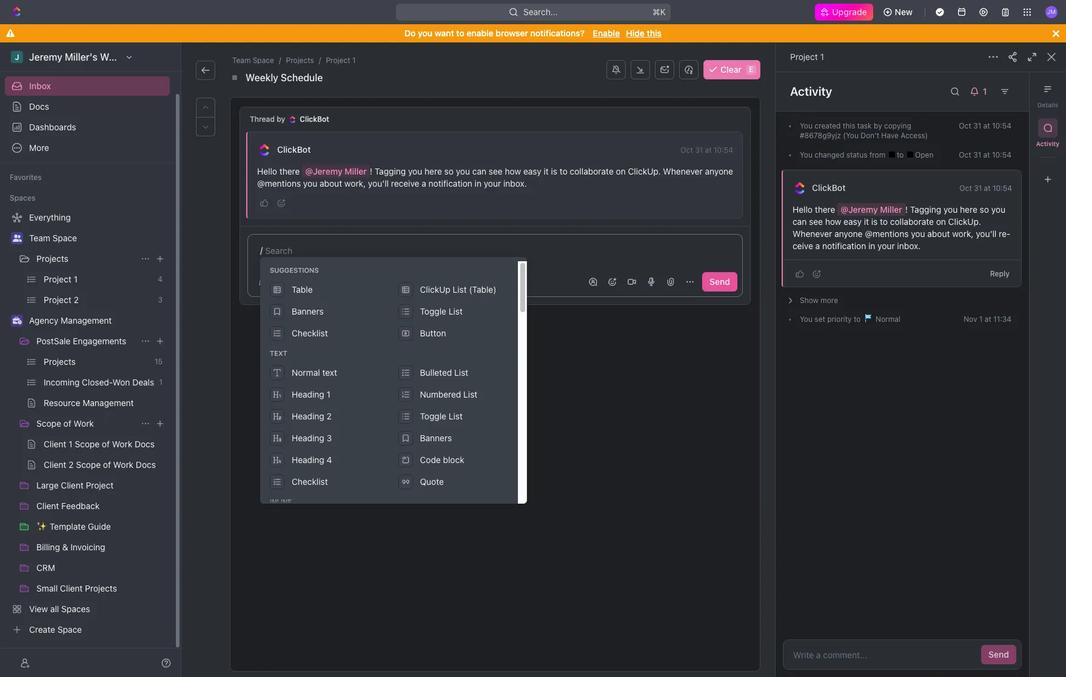 Task type: describe. For each thing, give the bounding box(es) containing it.
enable
[[467, 28, 494, 38]]

text
[[323, 368, 337, 378]]

so for ceive
[[981, 205, 990, 215]]

about for a
[[320, 178, 342, 189]]

changed status from
[[813, 151, 888, 160]]

button
[[420, 328, 446, 339]]

of
[[63, 419, 71, 429]]

code
[[420, 455, 441, 466]]

reply
[[991, 269, 1011, 278]]

so for a
[[445, 166, 454, 177]]

easy for ceive
[[844, 217, 862, 227]]

4
[[327, 455, 332, 466]]

hello there for ceive
[[793, 205, 838, 215]]

ceive
[[793, 229, 1011, 251]]

0 horizontal spatial send button
[[703, 273, 738, 292]]

heading for heading 2
[[292, 412, 325, 422]]

normal
[[874, 315, 901, 324]]

team space / projects / project 1
[[232, 56, 356, 65]]

heading 1
[[292, 390, 331, 400]]

0 horizontal spatial project
[[326, 56, 351, 65]]

dashboards link
[[5, 118, 170, 137]]

is for a
[[551, 166, 558, 177]]

thread by
[[250, 115, 285, 124]]

docs
[[29, 101, 49, 112]]

created
[[815, 121, 841, 130]]

new button
[[879, 2, 921, 22]]

numbered
[[420, 390, 461, 400]]

to inside ! tagging you here so you can see how easy it is to collaborate on clickup. whenever anyone @mentions you about work, you'll receive a notification in your inbox.
[[560, 166, 568, 177]]

list up numbered list
[[455, 368, 469, 378]]

heading for heading 1
[[292, 390, 325, 400]]

activity inside the task sidebar content section
[[791, 84, 833, 98]]

task
[[858, 121, 873, 130]]

clickup. for a
[[628, 166, 661, 177]]

1 horizontal spatial /
[[279, 56, 281, 65]]

can for ceive
[[793, 217, 807, 227]]

clickup list (table)
[[420, 285, 497, 295]]

1 for heading 1
[[327, 390, 331, 400]]

list down numbered list
[[449, 412, 463, 422]]

enable
[[593, 28, 620, 38]]

collaborate for a
[[570, 166, 614, 177]]

send button inside the task sidebar content section
[[982, 646, 1017, 665]]

heading 2
[[292, 412, 332, 422]]

scope
[[36, 419, 61, 429]]

agency management
[[29, 316, 112, 326]]

receive
[[391, 178, 420, 189]]

weekly
[[246, 72, 279, 83]]

! for a
[[370, 166, 373, 177]]

a inside ! tagging you here so you can see how easy it is to collaborate on clickup. whenever anyone @mentions you about work, you'll receive a notification in your inbox.
[[422, 178, 427, 189]]

weekly schedule
[[246, 72, 323, 83]]

clickbot button
[[277, 144, 312, 155]]

on for a
[[616, 166, 626, 177]]

set priority to
[[813, 315, 863, 324]]

2
[[327, 412, 332, 422]]

hello there for a
[[257, 166, 302, 177]]

do
[[405, 28, 416, 38]]

team space
[[29, 233, 77, 243]]

you'll for a
[[368, 178, 389, 189]]

sidebar navigation
[[0, 42, 181, 678]]

0 vertical spatial clickbot
[[300, 115, 329, 124]]

weekly schedule link
[[243, 70, 325, 85]]

by inside you created this task by copying #8678g9yjz (you don't have access)
[[875, 121, 883, 130]]

1 for nov 1 at 11:34
[[980, 315, 983, 324]]

clickbot inside the task sidebar content section
[[813, 183, 846, 193]]

it for ceive
[[865, 217, 870, 227]]

at for created this task by copying
[[984, 121, 991, 130]]

0 vertical spatial send
[[710, 277, 731, 287]]

whenever for ceive
[[793, 229, 833, 239]]

1 horizontal spatial banners
[[420, 433, 452, 444]]

browser
[[496, 28, 529, 38]]

from
[[870, 151, 886, 160]]

in inside ! tagging you here so you can see how easy it is to collaborate on clickup. whenever anyone @mentions you about work, you'll receive a notification in your inbox.
[[475, 178, 482, 189]]

postsale engagements link
[[36, 332, 136, 351]]

agency management link
[[29, 311, 168, 331]]

on for ceive
[[937, 217, 947, 227]]

heading for heading 4
[[292, 455, 325, 466]]

0 horizontal spatial banners
[[292, 307, 324, 317]]

anyone for a
[[706, 166, 734, 177]]

numbered list
[[420, 390, 478, 400]]

scope of work
[[36, 419, 94, 429]]

(table)
[[469, 285, 497, 295]]

1 horizontal spatial project
[[791, 52, 819, 62]]

clickbot inside button
[[277, 144, 311, 155]]

tagging for ceive
[[911, 205, 942, 215]]

status
[[847, 151, 868, 160]]

there for a
[[280, 166, 300, 177]]

whenever for a
[[664, 166, 703, 177]]

! tagging you here so you can see how easy it is to collaborate on clickup. whenever anyone @mentions you about work, you'll re ceive a notification in your inbox.
[[793, 205, 1011, 251]]

agency
[[29, 316, 58, 326]]

0 vertical spatial this
[[647, 28, 662, 38]]

thread
[[250, 115, 275, 124]]

your inside ! tagging you here so you can see how easy it is to collaborate on clickup. whenever anyone @mentions you about work, you'll re ceive a notification in your inbox.
[[878, 241, 896, 251]]

1 horizontal spatial projects
[[286, 56, 314, 65]]

nov
[[965, 315, 978, 324]]

@mentions for a
[[257, 178, 301, 189]]

1 toggle from the top
[[420, 307, 447, 317]]

work, for ceive
[[953, 229, 974, 239]]

block
[[443, 455, 465, 466]]

bulleted list
[[420, 368, 469, 378]]

scope of work link
[[36, 415, 136, 434]]

hello for a
[[257, 166, 277, 177]]

suggestions
[[270, 266, 319, 274]]

access)
[[901, 131, 929, 140]]

⌘k
[[653, 7, 666, 17]]

heading 3
[[292, 433, 332, 444]]

clickup
[[420, 285, 451, 295]]

2 horizontal spatial /
[[319, 56, 321, 65]]

new
[[896, 7, 913, 17]]

postsale engagements
[[36, 336, 126, 347]]

to inside ! tagging you here so you can see how easy it is to collaborate on clickup. whenever anyone @mentions you about work, you'll re ceive a notification in your inbox.
[[881, 217, 889, 227]]

#8678g9yjz
[[801, 131, 842, 140]]

search...
[[523, 7, 558, 17]]

how for ceive
[[826, 217, 842, 227]]

changed
[[815, 151, 845, 160]]

! for ceive
[[906, 205, 909, 215]]

a inside ! tagging you here so you can see how easy it is to collaborate on clickup. whenever anyone @mentions you about work, you'll re ceive a notification in your inbox.
[[816, 241, 821, 251]]

0 horizontal spatial by
[[277, 115, 285, 124]]

1 horizontal spatial project 1 link
[[791, 52, 825, 62]]

notification inside ! tagging you here so you can see how easy it is to collaborate on clickup. whenever anyone @mentions you about work, you'll re ceive a notification in your inbox.
[[823, 241, 867, 251]]

is for ceive
[[872, 217, 878, 227]]

11:34
[[994, 315, 1012, 324]]

see for ceive
[[810, 217, 824, 227]]

code block
[[420, 455, 465, 466]]

postsale
[[36, 336, 71, 347]]

docs link
[[5, 97, 170, 117]]

your inside ! tagging you here so you can see how easy it is to collaborate on clickup. whenever anyone @mentions you about work, you'll receive a notification in your inbox.
[[484, 178, 501, 189]]

3
[[327, 433, 332, 444]]

heading 4
[[292, 455, 332, 466]]

work, for a
[[345, 178, 366, 189]]



Task type: vqa. For each thing, say whether or not it's contained in the screenshot.
Task 2
no



Task type: locate. For each thing, give the bounding box(es) containing it.
0 vertical spatial checklist
[[292, 328, 328, 339]]

how inside ! tagging you here so you can see how easy it is to collaborate on clickup. whenever anyone @mentions you about work, you'll re ceive a notification in your inbox.
[[826, 217, 842, 227]]

0 horizontal spatial projects
[[36, 254, 68, 264]]

so inside ! tagging you here so you can see how easy it is to collaborate on clickup. whenever anyone @mentions you about work, you'll re ceive a notification in your inbox.
[[981, 205, 990, 215]]

1 vertical spatial can
[[793, 217, 807, 227]]

1 horizontal spatial collaborate
[[891, 217, 935, 227]]

you for changed status from
[[801, 151, 813, 160]]

tagging
[[375, 166, 406, 177], [911, 205, 942, 215]]

heading for heading 3
[[292, 433, 325, 444]]

0 vertical spatial team space link
[[230, 55, 277, 67]]

toggle list down clickup
[[420, 307, 463, 317]]

/ up weekly schedule link at the top of the page
[[279, 56, 281, 65]]

tagging up ceive
[[911, 205, 942, 215]]

1 horizontal spatial hello there
[[793, 205, 838, 215]]

you inside you created this task by copying #8678g9yjz (you don't have access)
[[801, 121, 813, 130]]

inbox. inside ! tagging you here so you can see how easy it is to collaborate on clickup. whenever anyone @mentions you about work, you'll re ceive a notification in your inbox.
[[898, 241, 921, 251]]

1 inside the task sidebar content section
[[980, 315, 983, 324]]

1 vertical spatial send
[[989, 650, 1010, 660]]

1 horizontal spatial how
[[826, 217, 842, 227]]

by right thread
[[277, 115, 285, 124]]

anyone inside ! tagging you here so you can see how easy it is to collaborate on clickup. whenever anyone @mentions you about work, you'll re ceive a notification in your inbox.
[[835, 229, 863, 239]]

2 heading from the top
[[292, 412, 325, 422]]

1 vertical spatial here
[[961, 205, 978, 215]]

so
[[445, 166, 454, 177], [981, 205, 990, 215]]

1 checklist from the top
[[292, 328, 328, 339]]

1 horizontal spatial work,
[[953, 229, 974, 239]]

collaborate for ceive
[[891, 217, 935, 227]]

can inside ! tagging you here so you can see how easy it is to collaborate on clickup. whenever anyone @mentions you about work, you'll receive a notification in your inbox.
[[473, 166, 487, 177]]

1 vertical spatial toggle
[[420, 412, 447, 422]]

1 vertical spatial projects
[[36, 254, 68, 264]]

1 for project 1
[[821, 52, 825, 62]]

0 vertical spatial hello
[[257, 166, 277, 177]]

in
[[475, 178, 482, 189], [869, 241, 876, 251]]

hide
[[627, 28, 645, 38]]

you
[[418, 28, 433, 38], [408, 166, 423, 177], [456, 166, 470, 177], [303, 178, 318, 189], [944, 205, 959, 215], [992, 205, 1006, 215], [912, 229, 926, 239]]

do you want to enable browser notifications? enable hide this
[[405, 28, 662, 38]]

0 vertical spatial work,
[[345, 178, 366, 189]]

tagging for a
[[375, 166, 406, 177]]

normal text
[[292, 368, 337, 378]]

0 horizontal spatial so
[[445, 166, 454, 177]]

1 button
[[253, 273, 281, 292]]

1 vertical spatial checklist
[[292, 477, 328, 487]]

work,
[[345, 178, 366, 189], [953, 229, 974, 239]]

0 vertical spatial inbox.
[[504, 178, 527, 189]]

1 horizontal spatial anyone
[[835, 229, 863, 239]]

0 horizontal spatial /
[[260, 245, 263, 256]]

inline
[[270, 498, 292, 506]]

0 horizontal spatial a
[[422, 178, 427, 189]]

projects link down the team space
[[36, 249, 136, 269]]

tagging inside ! tagging you here so you can see how easy it is to collaborate on clickup. whenever anyone @mentions you about work, you'll re ceive a notification in your inbox.
[[911, 205, 942, 215]]

on inside ! tagging you here so you can see how easy it is to collaborate on clickup. whenever anyone @mentions you about work, you'll re ceive a notification in your inbox.
[[937, 217, 947, 227]]

3 heading from the top
[[292, 433, 325, 444]]

/
[[279, 56, 281, 65], [319, 56, 321, 65], [260, 245, 263, 256]]

it inside ! tagging you here so you can see how easy it is to collaborate on clickup. whenever anyone @mentions you about work, you'll receive a notification in your inbox.
[[544, 166, 549, 177]]

collaborate inside ! tagging you here so you can see how easy it is to collaborate on clickup. whenever anyone @mentions you about work, you'll receive a notification in your inbox.
[[570, 166, 614, 177]]

see inside ! tagging you here so you can see how easy it is to collaborate on clickup. whenever anyone @mentions you about work, you'll re ceive a notification in your inbox.
[[810, 217, 824, 227]]

0 vertical spatial is
[[551, 166, 558, 177]]

collaborate inside ! tagging you here so you can see how easy it is to collaborate on clickup. whenever anyone @mentions you about work, you'll re ceive a notification in your inbox.
[[891, 217, 935, 227]]

re
[[1000, 229, 1011, 239]]

! tagging you here so you can see how easy it is to collaborate on clickup. whenever anyone @mentions you about work, you'll receive a notification in your inbox.
[[257, 166, 736, 189]]

nov 1 at 11:34
[[965, 315, 1012, 324]]

toggle
[[420, 307, 447, 317], [420, 412, 447, 422]]

you up #8678g9yjz
[[801, 121, 813, 130]]

0 horizontal spatial inbox.
[[504, 178, 527, 189]]

work, left re on the top of page
[[953, 229, 974, 239]]

you created this task by copying #8678g9yjz (you don't have access)
[[801, 121, 929, 140]]

0 horizontal spatial you'll
[[368, 178, 389, 189]]

0 vertical spatial it
[[544, 166, 549, 177]]

1 vertical spatial tagging
[[911, 205, 942, 215]]

hello there
[[257, 166, 302, 177], [793, 205, 838, 215]]

checklist down heading 4
[[292, 477, 328, 487]]

clickbot
[[300, 115, 329, 124], [277, 144, 311, 155], [813, 183, 846, 193]]

0 horizontal spatial send
[[710, 277, 731, 287]]

this up (you
[[844, 121, 856, 130]]

user group image
[[12, 235, 22, 242]]

tagging inside ! tagging you here so you can see how easy it is to collaborate on clickup. whenever anyone @mentions you about work, you'll receive a notification in your inbox.
[[375, 166, 406, 177]]

you for set priority to
[[801, 315, 813, 324]]

1 horizontal spatial space
[[253, 56, 274, 65]]

work, left receive
[[345, 178, 366, 189]]

on inside ! tagging you here so you can see how easy it is to collaborate on clickup. whenever anyone @mentions you about work, you'll receive a notification in your inbox.
[[616, 166, 626, 177]]

space for team space
[[53, 233, 77, 243]]

project 1 link down upgrade link at the right top of page
[[791, 52, 825, 62]]

easy for a
[[524, 166, 542, 177]]

easy inside ! tagging you here so you can see how easy it is to collaborate on clickup. whenever anyone @mentions you about work, you'll receive a notification in your inbox.
[[524, 166, 542, 177]]

/ up 1 button
[[260, 245, 263, 256]]

1 vertical spatial a
[[816, 241, 821, 251]]

how inside ! tagging you here so you can see how easy it is to collaborate on clickup. whenever anyone @mentions you about work, you'll receive a notification in your inbox.
[[505, 166, 521, 177]]

favorites
[[10, 173, 42, 182]]

anyone for ceive
[[835, 229, 863, 239]]

see for a
[[489, 166, 503, 177]]

0 vertical spatial collaborate
[[570, 166, 614, 177]]

send inside the task sidebar content section
[[989, 650, 1010, 660]]

1 toggle list from the top
[[420, 307, 463, 317]]

@mentions inside ! tagging you here so you can see how easy it is to collaborate on clickup. whenever anyone @mentions you about work, you'll re ceive a notification in your inbox.
[[866, 229, 909, 239]]

1 vertical spatial anyone
[[835, 229, 863, 239]]

heading down normal
[[292, 390, 325, 400]]

0 vertical spatial banners
[[292, 307, 324, 317]]

clickbot down changed
[[813, 183, 846, 193]]

hello for ceive
[[793, 205, 813, 215]]

can for a
[[473, 166, 487, 177]]

tagging up receive
[[375, 166, 406, 177]]

1 vertical spatial so
[[981, 205, 990, 215]]

is
[[551, 166, 558, 177], [872, 217, 878, 227]]

hello
[[257, 166, 277, 177], [793, 205, 813, 215]]

2 you from the top
[[801, 151, 813, 160]]

oct 31 at 10:54
[[960, 121, 1012, 130], [681, 146, 734, 155], [960, 151, 1012, 160], [960, 184, 1013, 193]]

1 inside 1 button
[[270, 277, 274, 287]]

team for team space / projects / project 1
[[232, 56, 251, 65]]

at for changed status from
[[984, 151, 991, 160]]

! inside ! tagging you here so you can see how easy it is to collaborate on clickup. whenever anyone @mentions you about work, you'll receive a notification in your inbox.
[[370, 166, 373, 177]]

about inside ! tagging you here so you can see how easy it is to collaborate on clickup. whenever anyone @mentions you about work, you'll receive a notification in your inbox.
[[320, 178, 342, 189]]

0 vertical spatial send button
[[703, 273, 738, 292]]

space right user group image
[[53, 233, 77, 243]]

in inside ! tagging you here so you can see how easy it is to collaborate on clickup. whenever anyone @mentions you about work, you'll re ceive a notification in your inbox.
[[869, 241, 876, 251]]

it for a
[[544, 166, 549, 177]]

4 heading from the top
[[292, 455, 325, 466]]

space for team space / projects / project 1
[[253, 56, 274, 65]]

(you
[[844, 131, 859, 140]]

normal
[[292, 368, 320, 378]]

you'll
[[368, 178, 389, 189], [977, 229, 997, 239]]

inbox. inside ! tagging you here so you can see how easy it is to collaborate on clickup. whenever anyone @mentions you about work, you'll receive a notification in your inbox.
[[504, 178, 527, 189]]

2 vertical spatial you
[[801, 315, 813, 324]]

management
[[61, 316, 112, 326]]

there
[[280, 166, 300, 177], [816, 205, 836, 215]]

31
[[974, 121, 982, 130], [696, 146, 704, 155], [974, 151, 982, 160], [975, 184, 983, 193]]

upgrade link
[[816, 4, 874, 21]]

task sidebar content section
[[776, 72, 1030, 678]]

1 horizontal spatial on
[[937, 217, 947, 227]]

collaborate
[[570, 166, 614, 177], [891, 217, 935, 227]]

there down changed
[[816, 205, 836, 215]]

0 horizontal spatial how
[[505, 166, 521, 177]]

1 horizontal spatial @mentions
[[866, 229, 909, 239]]

2 toggle from the top
[[420, 412, 447, 422]]

1 horizontal spatial you'll
[[977, 229, 997, 239]]

1 horizontal spatial easy
[[844, 217, 862, 227]]

0 horizontal spatial collaborate
[[570, 166, 614, 177]]

work, inside ! tagging you here so you can see how easy it is to collaborate on clickup. whenever anyone @mentions you about work, you'll receive a notification in your inbox.
[[345, 178, 366, 189]]

1 horizontal spatial about
[[928, 229, 951, 239]]

copying
[[885, 121, 912, 130]]

0 horizontal spatial see
[[489, 166, 503, 177]]

you'll inside ! tagging you here so you can see how easy it is to collaborate on clickup. whenever anyone @mentions you about work, you'll receive a notification in your inbox.
[[368, 178, 389, 189]]

here for a
[[425, 166, 442, 177]]

hello there inside the task sidebar content section
[[793, 205, 838, 215]]

1 vertical spatial in
[[869, 241, 876, 251]]

1 horizontal spatial so
[[981, 205, 990, 215]]

have
[[882, 131, 899, 140]]

@mentions inside ! tagging you here so you can see how easy it is to collaborate on clickup. whenever anyone @mentions you about work, you'll receive a notification in your inbox.
[[257, 178, 301, 189]]

at for set priority to
[[986, 315, 992, 324]]

2 vertical spatial clickbot
[[813, 183, 846, 193]]

toggle down numbered
[[420, 412, 447, 422]]

0 horizontal spatial your
[[484, 178, 501, 189]]

team space link inside "sidebar" navigation
[[29, 229, 168, 248]]

task sidebar navigation tab list
[[1035, 80, 1062, 189]]

@mentions for ceive
[[866, 229, 909, 239]]

0 horizontal spatial activity
[[791, 84, 833, 98]]

clickup. inside ! tagging you here so you can see how easy it is to collaborate on clickup. whenever anyone @mentions you about work, you'll re ceive a notification in your inbox.
[[949, 217, 982, 227]]

set
[[815, 315, 826, 324]]

inbox link
[[5, 76, 170, 96]]

see inside ! tagging you here so you can see how easy it is to collaborate on clickup. whenever anyone @mentions you about work, you'll receive a notification in your inbox.
[[489, 166, 503, 177]]

/ up schedule
[[319, 56, 321, 65]]

toggle list down numbered
[[420, 412, 463, 422]]

tree containing team space
[[5, 208, 170, 640]]

0 horizontal spatial clickup.
[[628, 166, 661, 177]]

notifications?
[[531, 28, 585, 38]]

0 vertical spatial in
[[475, 178, 482, 189]]

space up weekly
[[253, 56, 274, 65]]

there inside the task sidebar content section
[[816, 205, 836, 215]]

projects up schedule
[[286, 56, 314, 65]]

0 vertical spatial clickup.
[[628, 166, 661, 177]]

projects down the team space
[[36, 254, 68, 264]]

team right user group image
[[29, 233, 50, 243]]

@mentions
[[257, 178, 301, 189], [866, 229, 909, 239]]

clickup. for ceive
[[949, 217, 982, 227]]

open
[[914, 151, 934, 160]]

1 vertical spatial projects link
[[36, 249, 136, 269]]

easy inside ! tagging you here so you can see how easy it is to collaborate on clickup. whenever anyone @mentions you about work, you'll re ceive a notification in your inbox.
[[844, 217, 862, 227]]

1 horizontal spatial !
[[906, 205, 909, 215]]

upgrade
[[833, 7, 868, 17]]

priority
[[828, 315, 852, 324]]

project 1 link
[[791, 52, 825, 62], [324, 55, 358, 67]]

send button
[[703, 273, 738, 292], [982, 646, 1017, 665]]

projects link
[[284, 55, 317, 67], [36, 249, 136, 269]]

this inside you created this task by copying #8678g9yjz (you don't have access)
[[844, 121, 856, 130]]

you left changed
[[801, 151, 813, 160]]

1 vertical spatial how
[[826, 217, 842, 227]]

e
[[750, 65, 754, 74]]

1 horizontal spatial can
[[793, 217, 807, 227]]

checklist up normal
[[292, 328, 328, 339]]

1
[[821, 52, 825, 62], [353, 56, 356, 65], [270, 277, 274, 287], [980, 315, 983, 324], [327, 390, 331, 400]]

heading left 2
[[292, 412, 325, 422]]

here inside ! tagging you here so you can see how easy it is to collaborate on clickup. whenever anyone @mentions you about work, you'll receive a notification in your inbox.
[[425, 166, 442, 177]]

0 vertical spatial whenever
[[664, 166, 703, 177]]

you left set
[[801, 315, 813, 324]]

anyone inside ! tagging you here so you can see how easy it is to collaborate on clickup. whenever anyone @mentions you about work, you'll receive a notification in your inbox.
[[706, 166, 734, 177]]

0 vertical spatial toggle list
[[420, 307, 463, 317]]

text
[[270, 350, 288, 357]]

team for team space
[[29, 233, 50, 243]]

list down clickup list (table)
[[449, 307, 463, 317]]

0 horizontal spatial team
[[29, 233, 50, 243]]

clickbot down thread by
[[277, 144, 311, 155]]

0 vertical spatial projects
[[286, 56, 314, 65]]

at
[[984, 121, 991, 130], [706, 146, 712, 155], [984, 151, 991, 160], [985, 184, 991, 193], [986, 315, 992, 324]]

how for a
[[505, 166, 521, 177]]

here
[[425, 166, 442, 177], [961, 205, 978, 215]]

activity down details
[[1037, 140, 1060, 147]]

here for ceive
[[961, 205, 978, 215]]

toggle up button
[[420, 307, 447, 317]]

1 vertical spatial clickbot
[[277, 144, 311, 155]]

0 vertical spatial toggle
[[420, 307, 447, 317]]

work, inside ! tagging you here so you can see how easy it is to collaborate on clickup. whenever anyone @mentions you about work, you'll re ceive a notification in your inbox.
[[953, 229, 974, 239]]

1 vertical spatial activity
[[1037, 140, 1060, 147]]

1 heading from the top
[[292, 390, 325, 400]]

inbox.
[[504, 178, 527, 189], [898, 241, 921, 251]]

reply button
[[986, 267, 1015, 281]]

tree
[[5, 208, 170, 640]]

10:54
[[993, 121, 1012, 130], [714, 146, 734, 155], [993, 151, 1012, 160], [994, 184, 1013, 193]]

heading left 3 at the bottom left
[[292, 433, 325, 444]]

0 horizontal spatial !
[[370, 166, 373, 177]]

to
[[457, 28, 465, 38], [898, 151, 907, 160], [560, 166, 568, 177], [881, 217, 889, 227], [855, 315, 861, 324]]

want
[[435, 28, 454, 38]]

0 vertical spatial your
[[484, 178, 501, 189]]

notification inside ! tagging you here so you can see how easy it is to collaborate on clickup. whenever anyone @mentions you about work, you'll receive a notification in your inbox.
[[429, 178, 473, 189]]

can inside ! tagging you here so you can see how easy it is to collaborate on clickup. whenever anyone @mentions you about work, you'll re ceive a notification in your inbox.
[[793, 217, 807, 227]]

clickup. inside ! tagging you here so you can see how easy it is to collaborate on clickup. whenever anyone @mentions you about work, you'll receive a notification in your inbox.
[[628, 166, 661, 177]]

1 horizontal spatial is
[[872, 217, 878, 227]]

3 you from the top
[[801, 315, 813, 324]]

you'll left re on the top of page
[[977, 229, 997, 239]]

projects inside tree
[[36, 254, 68, 264]]

whenever inside ! tagging you here so you can see how easy it is to collaborate on clickup. whenever anyone @mentions you about work, you'll receive a notification in your inbox.
[[664, 166, 703, 177]]

hello inside the task sidebar content section
[[793, 205, 813, 215]]

don't
[[861, 131, 880, 140]]

0 horizontal spatial hello
[[257, 166, 277, 177]]

1 vertical spatial you
[[801, 151, 813, 160]]

projects
[[286, 56, 314, 65], [36, 254, 68, 264]]

1 horizontal spatial clickup.
[[949, 217, 982, 227]]

1 horizontal spatial team space link
[[230, 55, 277, 67]]

0 horizontal spatial can
[[473, 166, 487, 177]]

0 horizontal spatial this
[[647, 28, 662, 38]]

clickbot up the clickbot button
[[300, 115, 329, 124]]

1 vertical spatial whenever
[[793, 229, 833, 239]]

about for ceive
[[928, 229, 951, 239]]

is inside ! tagging you here so you can see how easy it is to collaborate on clickup. whenever anyone @mentions you about work, you'll re ceive a notification in your inbox.
[[872, 217, 878, 227]]

team
[[232, 56, 251, 65], [29, 233, 50, 243]]

about inside ! tagging you here so you can see how easy it is to collaborate on clickup. whenever anyone @mentions you about work, you'll re ceive a notification in your inbox.
[[928, 229, 951, 239]]

1 vertical spatial you'll
[[977, 229, 997, 239]]

0 horizontal spatial easy
[[524, 166, 542, 177]]

whenever
[[664, 166, 703, 177], [793, 229, 833, 239]]

space
[[253, 56, 274, 65], [53, 233, 77, 243]]

!
[[370, 166, 373, 177], [906, 205, 909, 215]]

list right numbered
[[464, 390, 478, 400]]

list left (table)
[[453, 285, 467, 295]]

heading left 4
[[292, 455, 325, 466]]

banners down table
[[292, 307, 324, 317]]

you'll inside ! tagging you here so you can see how easy it is to collaborate on clickup. whenever anyone @mentions you about work, you'll re ceive a notification in your inbox.
[[977, 229, 997, 239]]

project 1 link up weekly schedule link at the top of the page
[[324, 55, 358, 67]]

clear
[[721, 64, 742, 75]]

this right hide
[[647, 28, 662, 38]]

you'll for ceive
[[977, 229, 997, 239]]

activity down the project 1
[[791, 84, 833, 98]]

2 checklist from the top
[[292, 477, 328, 487]]

whenever inside ! tagging you here so you can see how easy it is to collaborate on clickup. whenever anyone @mentions you about work, you'll re ceive a notification in your inbox.
[[793, 229, 833, 239]]

0 vertical spatial projects link
[[284, 55, 317, 67]]

project 1
[[791, 52, 825, 62]]

hello there down changed
[[793, 205, 838, 215]]

team up weekly
[[232, 56, 251, 65]]

engagements
[[73, 336, 126, 347]]

0 vertical spatial how
[[505, 166, 521, 177]]

anyone
[[706, 166, 734, 177], [835, 229, 863, 239]]

activity inside task sidebar navigation tab list
[[1037, 140, 1060, 147]]

0 vertical spatial anyone
[[706, 166, 734, 177]]

0 horizontal spatial on
[[616, 166, 626, 177]]

projects link up schedule
[[284, 55, 317, 67]]

space inside "link"
[[53, 233, 77, 243]]

0 horizontal spatial projects link
[[36, 249, 136, 269]]

work
[[74, 419, 94, 429]]

favorites button
[[5, 171, 47, 185]]

2 toggle list from the top
[[420, 412, 463, 422]]

business time image
[[12, 317, 22, 325]]

0 vertical spatial you'll
[[368, 178, 389, 189]]

tree inside "sidebar" navigation
[[5, 208, 170, 640]]

dashboards
[[29, 122, 76, 132]]

1 horizontal spatial a
[[816, 241, 821, 251]]

0 horizontal spatial space
[[53, 233, 77, 243]]

0 horizontal spatial project 1 link
[[324, 55, 358, 67]]

0 vertical spatial activity
[[791, 84, 833, 98]]

0 horizontal spatial @mentions
[[257, 178, 301, 189]]

0 vertical spatial see
[[489, 166, 503, 177]]

inbox
[[29, 81, 51, 91]]

schedule
[[281, 72, 323, 83]]

there down the clickbot button
[[280, 166, 300, 177]]

1 horizontal spatial send
[[989, 650, 1010, 660]]

is inside ! tagging you here so you can see how easy it is to collaborate on clickup. whenever anyone @mentions you about work, you'll receive a notification in your inbox.
[[551, 166, 558, 177]]

1 vertical spatial on
[[937, 217, 947, 227]]

1 vertical spatial this
[[844, 121, 856, 130]]

banners up code
[[420, 433, 452, 444]]

1 you from the top
[[801, 121, 813, 130]]

hello there down the clickbot button
[[257, 166, 302, 177]]

! inside ! tagging you here so you can see how easy it is to collaborate on clickup. whenever anyone @mentions you about work, you'll re ceive a notification in your inbox.
[[906, 205, 909, 215]]

by up don't
[[875, 121, 883, 130]]

1 horizontal spatial here
[[961, 205, 978, 215]]

details
[[1038, 101, 1059, 109]]

there for ceive
[[816, 205, 836, 215]]

1 vertical spatial work,
[[953, 229, 974, 239]]

here inside ! tagging you here so you can see how easy it is to collaborate on clickup. whenever anyone @mentions you about work, you'll re ceive a notification in your inbox.
[[961, 205, 978, 215]]

1 vertical spatial hello
[[793, 205, 813, 215]]

1 vertical spatial toggle list
[[420, 412, 463, 422]]

it inside ! tagging you here so you can see how easy it is to collaborate on clickup. whenever anyone @mentions you about work, you'll re ceive a notification in your inbox.
[[865, 217, 870, 227]]

table
[[292, 285, 313, 295]]

1 horizontal spatial projects link
[[284, 55, 317, 67]]

0 vertical spatial can
[[473, 166, 487, 177]]

1 vertical spatial space
[[53, 233, 77, 243]]

0 horizontal spatial work,
[[345, 178, 366, 189]]

about
[[320, 178, 342, 189], [928, 229, 951, 239]]

spaces
[[10, 194, 35, 203]]

you'll left receive
[[368, 178, 389, 189]]

notification
[[429, 178, 473, 189], [823, 241, 867, 251]]

so inside ! tagging you here so you can see how easy it is to collaborate on clickup. whenever anyone @mentions you about work, you'll receive a notification in your inbox.
[[445, 166, 454, 177]]

quote
[[420, 477, 444, 487]]

team inside "link"
[[29, 233, 50, 243]]



